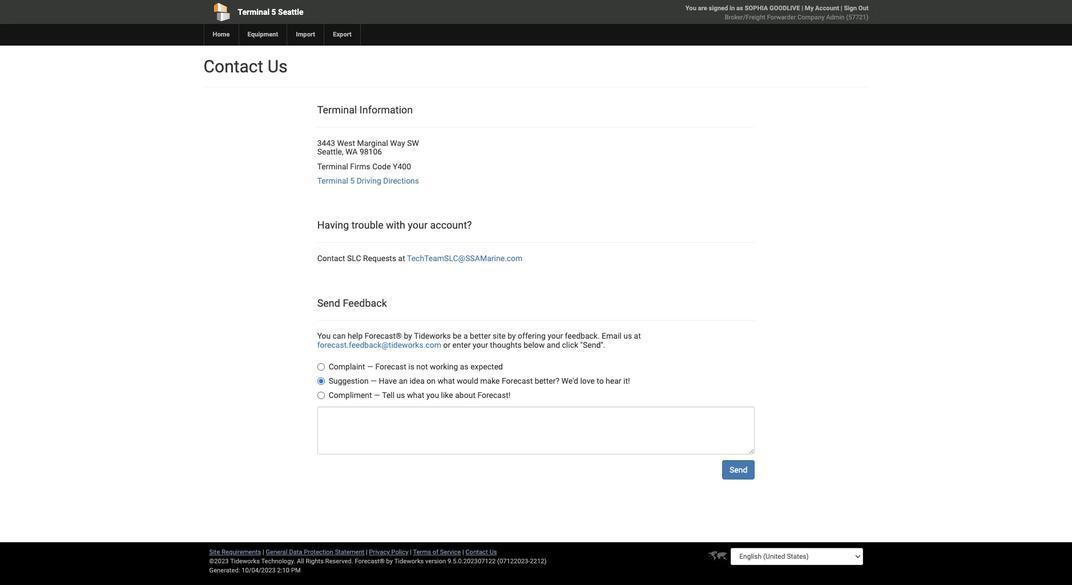 Task type: vqa. For each thing, say whether or not it's contained in the screenshot.
Up
no



Task type: describe. For each thing, give the bounding box(es) containing it.
code
[[372, 162, 391, 171]]

requirements
[[222, 549, 261, 557]]

you for you are signed in as sophia goodlive | my account | sign out broker/freight forwarder company admin (57721)
[[685, 5, 696, 12]]

admin
[[826, 14, 845, 21]]

seattle,
[[317, 147, 343, 157]]

terminal 5 seattle
[[238, 7, 303, 17]]

terminal information
[[317, 104, 413, 116]]

or
[[443, 341, 450, 350]]

3443
[[317, 139, 335, 148]]

0 horizontal spatial your
[[408, 219, 428, 231]]

site
[[209, 549, 220, 557]]

(57721)
[[846, 14, 869, 21]]

better
[[470, 332, 491, 341]]

technology.
[[261, 558, 295, 566]]

policy
[[391, 549, 408, 557]]

below
[[524, 341, 545, 350]]

| up 9.5.0.202307122
[[462, 549, 464, 557]]

firms
[[350, 162, 370, 171]]

are
[[698, 5, 707, 12]]

privacy
[[369, 549, 390, 557]]

1 vertical spatial as
[[460, 363, 469, 372]]

idea
[[410, 377, 425, 386]]

and
[[547, 341, 560, 350]]

way
[[390, 139, 405, 148]]

2 horizontal spatial your
[[548, 332, 563, 341]]

suggestion
[[329, 377, 369, 386]]

tideworks inside site requirements | general data protection statement | privacy policy | terms of service | contact us ©2023 tideworks technology. all rights reserved. forecast® by tideworks version 9.5.0.202307122 (07122023-2212) generated: 10/04/2023 2:10 pm
[[394, 558, 424, 566]]

general data protection statement link
[[266, 549, 364, 557]]

of
[[433, 549, 438, 557]]

reserved.
[[325, 558, 353, 566]]

1 horizontal spatial forecast
[[502, 377, 533, 386]]

requests
[[363, 254, 396, 263]]

terminal 5 driving directions link
[[317, 176, 419, 186]]

forwarder
[[767, 14, 796, 21]]

email
[[602, 332, 622, 341]]

we'd
[[561, 377, 578, 386]]

general
[[266, 549, 288, 557]]

forecast.feedback@tideworks.com
[[317, 341, 441, 350]]

sign out link
[[844, 5, 869, 12]]

10/04/2023
[[242, 567, 276, 575]]

broker/freight
[[725, 14, 766, 21]]

1 horizontal spatial by
[[404, 332, 412, 341]]

having trouble with your account?
[[317, 219, 472, 231]]

feedback
[[343, 297, 387, 309]]

contact slc requests at techteamslc@ssamarine.com
[[317, 254, 523, 263]]

you for you can help forecast® by tideworks be a better site by offering your feedback. email us at forecast.feedback@tideworks.com or enter your thoughts below and click "send".
[[317, 332, 331, 341]]

can
[[333, 332, 346, 341]]

pm
[[291, 567, 301, 575]]

(07122023-
[[497, 558, 530, 566]]

terminal 5 seattle link
[[204, 0, 471, 24]]

complaint
[[329, 363, 365, 372]]

like
[[441, 391, 453, 400]]

us inside site requirements | general data protection statement | privacy policy | terms of service | contact us ©2023 tideworks technology. all rights reserved. forecast® by tideworks version 9.5.0.202307122 (07122023-2212) generated: 10/04/2023 2:10 pm
[[489, 549, 497, 557]]

expected
[[470, 363, 503, 372]]

2:10
[[277, 567, 290, 575]]

0 vertical spatial what
[[438, 377, 455, 386]]

click
[[562, 341, 578, 350]]

thoughts
[[490, 341, 522, 350]]

about
[[455, 391, 476, 400]]

driving
[[357, 176, 381, 186]]

you are signed in as sophia goodlive | my account | sign out broker/freight forwarder company admin (57721)
[[685, 5, 869, 21]]

signed
[[709, 5, 728, 12]]

| left my
[[802, 5, 803, 12]]

company
[[798, 14, 825, 21]]

privacy policy link
[[369, 549, 408, 557]]

be
[[453, 332, 462, 341]]

feedback.
[[565, 332, 600, 341]]

0 horizontal spatial at
[[398, 254, 405, 263]]

working
[[430, 363, 458, 372]]

better?
[[535, 377, 559, 386]]

sign
[[844, 5, 857, 12]]

compliment — tell us what you like about forecast!
[[329, 391, 511, 400]]

west
[[337, 139, 355, 148]]

account
[[815, 5, 839, 12]]

my account link
[[805, 5, 839, 12]]

help
[[348, 332, 363, 341]]



Task type: locate. For each thing, give the bounding box(es) containing it.
you inside you can help forecast® by tideworks be a better site by offering your feedback. email us at forecast.feedback@tideworks.com or enter your thoughts below and click "send".
[[317, 332, 331, 341]]

tideworks down policy
[[394, 558, 424, 566]]

by up is
[[404, 332, 412, 341]]

send for send
[[730, 466, 747, 475]]

1 horizontal spatial contact
[[317, 254, 345, 263]]

equipment
[[247, 31, 278, 38]]

home
[[213, 31, 230, 38]]

— for have
[[371, 377, 377, 386]]

tell
[[382, 391, 395, 400]]

1 vertical spatial what
[[407, 391, 424, 400]]

contact down home link
[[204, 57, 263, 76]]

you inside you are signed in as sophia goodlive | my account | sign out broker/freight forwarder company admin (57721)
[[685, 5, 696, 12]]

0 horizontal spatial forecast
[[375, 363, 406, 372]]

by inside site requirements | general data protection statement | privacy policy | terms of service | contact us ©2023 tideworks technology. all rights reserved. forecast® by tideworks version 9.5.0.202307122 (07122023-2212) generated: 10/04/2023 2:10 pm
[[386, 558, 393, 566]]

— right complaint
[[367, 363, 373, 372]]

at right email
[[634, 332, 641, 341]]

import link
[[287, 24, 324, 46]]

1 horizontal spatial what
[[438, 377, 455, 386]]

suggestion — have an idea on what would make forecast better? we'd love to hear it!
[[329, 377, 630, 386]]

by right site at the left bottom of page
[[508, 332, 516, 341]]

0 vertical spatial at
[[398, 254, 405, 263]]

contact us link
[[466, 549, 497, 557]]

having
[[317, 219, 349, 231]]

0 horizontal spatial send
[[317, 297, 340, 309]]

marginal
[[357, 139, 388, 148]]

terms
[[413, 549, 431, 557]]

forecast.feedback@tideworks.com link
[[317, 341, 441, 350]]

protection
[[304, 549, 333, 557]]

terms of service link
[[413, 549, 461, 557]]

forecast up have
[[375, 363, 406, 372]]

your
[[408, 219, 428, 231], [548, 332, 563, 341], [473, 341, 488, 350]]

wa
[[345, 147, 358, 157]]

contact for contact us
[[204, 57, 263, 76]]

1 vertical spatial 5
[[350, 176, 355, 186]]

3443 west marginal way sw seattle, wa 98106 terminal firms code y400 terminal 5 driving directions
[[317, 139, 419, 186]]

slc
[[347, 254, 361, 263]]

send inside button
[[730, 466, 747, 475]]

send for send feedback
[[317, 297, 340, 309]]

not
[[416, 363, 428, 372]]

statement
[[335, 549, 364, 557]]

forecast® right help
[[365, 332, 402, 341]]

1 vertical spatial forecast
[[502, 377, 533, 386]]

0 vertical spatial —
[[367, 363, 373, 372]]

1 horizontal spatial your
[[473, 341, 488, 350]]

information
[[360, 104, 413, 116]]

seattle
[[278, 7, 303, 17]]

1 vertical spatial —
[[371, 377, 377, 386]]

us down equipment 'link'
[[268, 57, 288, 76]]

contact for contact slc requests at techteamslc@ssamarine.com
[[317, 254, 345, 263]]

98106
[[360, 147, 382, 157]]

service
[[440, 549, 461, 557]]

2 horizontal spatial contact
[[466, 549, 488, 557]]

sophia
[[745, 5, 768, 12]]

my
[[805, 5, 814, 12]]

contact up 9.5.0.202307122
[[466, 549, 488, 557]]

directions
[[383, 176, 419, 186]]

| left privacy
[[366, 549, 368, 557]]

0 vertical spatial forecast®
[[365, 332, 402, 341]]

tideworks inside you can help forecast® by tideworks be a better site by offering your feedback. email us at forecast.feedback@tideworks.com or enter your thoughts below and click "send".
[[414, 332, 451, 341]]

1 horizontal spatial at
[[634, 332, 641, 341]]

us inside you can help forecast® by tideworks be a better site by offering your feedback. email us at forecast.feedback@tideworks.com or enter your thoughts below and click "send".
[[623, 332, 632, 341]]

hear
[[606, 377, 621, 386]]

0 vertical spatial tideworks
[[414, 332, 451, 341]]

"send".
[[580, 341, 605, 350]]

0 horizontal spatial you
[[317, 332, 331, 341]]

1 vertical spatial send
[[730, 466, 747, 475]]

by down privacy policy link in the left bottom of the page
[[386, 558, 393, 566]]

1 horizontal spatial us
[[489, 549, 497, 557]]

5
[[272, 7, 276, 17], [350, 176, 355, 186]]

your right below
[[548, 332, 563, 341]]

5 down firms
[[350, 176, 355, 186]]

forecast® down privacy
[[355, 558, 385, 566]]

trouble
[[351, 219, 383, 231]]

0 vertical spatial send
[[317, 297, 340, 309]]

to
[[597, 377, 604, 386]]

your right with
[[408, 219, 428, 231]]

what down idea
[[407, 391, 424, 400]]

y400
[[393, 162, 411, 171]]

0 vertical spatial 5
[[272, 7, 276, 17]]

send
[[317, 297, 340, 309], [730, 466, 747, 475]]

version
[[425, 558, 446, 566]]

it!
[[623, 377, 630, 386]]

0 horizontal spatial 5
[[272, 7, 276, 17]]

an
[[399, 377, 408, 386]]

0 horizontal spatial by
[[386, 558, 393, 566]]

us up 9.5.0.202307122
[[489, 549, 497, 557]]

you
[[426, 391, 439, 400]]

2 horizontal spatial by
[[508, 332, 516, 341]]

data
[[289, 549, 302, 557]]

5 inside 3443 west marginal way sw seattle, wa 98106 terminal firms code y400 terminal 5 driving directions
[[350, 176, 355, 186]]

| left general
[[263, 549, 264, 557]]

you can help forecast® by tideworks be a better site by offering your feedback. email us at forecast.feedback@tideworks.com or enter your thoughts below and click "send".
[[317, 332, 641, 350]]

0 vertical spatial contact
[[204, 57, 263, 76]]

0 horizontal spatial what
[[407, 391, 424, 400]]

as up would
[[460, 363, 469, 372]]

you
[[685, 5, 696, 12], [317, 332, 331, 341]]

account?
[[430, 219, 472, 231]]

techteamslc@ssamarine.com
[[407, 254, 523, 263]]

export
[[333, 31, 352, 38]]

1 horizontal spatial you
[[685, 5, 696, 12]]

|
[[802, 5, 803, 12], [841, 5, 842, 12], [263, 549, 264, 557], [366, 549, 368, 557], [410, 549, 412, 557], [462, 549, 464, 557]]

forecast® inside you can help forecast® by tideworks be a better site by offering your feedback. email us at forecast.feedback@tideworks.com or enter your thoughts below and click "send".
[[365, 332, 402, 341]]

what up "like"
[[438, 377, 455, 386]]

0 vertical spatial you
[[685, 5, 696, 12]]

send feedback
[[317, 297, 387, 309]]

contact inside site requirements | general data protection statement | privacy policy | terms of service | contact us ©2023 tideworks technology. all rights reserved. forecast® by tideworks version 9.5.0.202307122 (07122023-2212) generated: 10/04/2023 2:10 pm
[[466, 549, 488, 557]]

2 vertical spatial —
[[374, 391, 380, 400]]

2 vertical spatial contact
[[466, 549, 488, 557]]

us right email
[[623, 332, 632, 341]]

us
[[268, 57, 288, 76], [489, 549, 497, 557]]

forecast!
[[477, 391, 511, 400]]

tideworks left be
[[414, 332, 451, 341]]

0 vertical spatial us
[[623, 332, 632, 341]]

at
[[398, 254, 405, 263], [634, 332, 641, 341]]

export link
[[324, 24, 360, 46]]

send button
[[722, 461, 755, 480]]

| left sign
[[841, 5, 842, 12]]

you left "are"
[[685, 5, 696, 12]]

enter
[[452, 341, 471, 350]]

0 horizontal spatial contact
[[204, 57, 263, 76]]

forecast® inside site requirements | general data protection statement | privacy policy | terms of service | contact us ©2023 tideworks technology. all rights reserved. forecast® by tideworks version 9.5.0.202307122 (07122023-2212) generated: 10/04/2023 2:10 pm
[[355, 558, 385, 566]]

— left the tell
[[374, 391, 380, 400]]

— for tell
[[374, 391, 380, 400]]

1 horizontal spatial as
[[736, 5, 743, 12]]

rights
[[306, 558, 324, 566]]

0 vertical spatial as
[[736, 5, 743, 12]]

1 horizontal spatial send
[[730, 466, 747, 475]]

site
[[493, 332, 506, 341]]

9.5.0.202307122
[[448, 558, 496, 566]]

at inside you can help forecast® by tideworks be a better site by offering your feedback. email us at forecast.feedback@tideworks.com or enter your thoughts below and click "send".
[[634, 332, 641, 341]]

forecast right make
[[502, 377, 533, 386]]

None text field
[[317, 407, 755, 455]]

in
[[730, 5, 735, 12]]

1 vertical spatial contact
[[317, 254, 345, 263]]

as inside you are signed in as sophia goodlive | my account | sign out broker/freight forwarder company admin (57721)
[[736, 5, 743, 12]]

1 vertical spatial tideworks
[[394, 558, 424, 566]]

all
[[297, 558, 304, 566]]

complaint — forecast is not working as expected
[[329, 363, 503, 372]]

terminal
[[238, 7, 270, 17], [317, 104, 357, 116], [317, 162, 348, 171], [317, 176, 348, 186]]

©2023 tideworks
[[209, 558, 260, 566]]

with
[[386, 219, 405, 231]]

| right policy
[[410, 549, 412, 557]]

1 vertical spatial us
[[397, 391, 405, 400]]

1 horizontal spatial us
[[623, 332, 632, 341]]

contact
[[204, 57, 263, 76], [317, 254, 345, 263], [466, 549, 488, 557]]

None radio
[[317, 364, 325, 371], [317, 378, 325, 385], [317, 392, 325, 400], [317, 364, 325, 371], [317, 378, 325, 385], [317, 392, 325, 400]]

0 horizontal spatial us
[[268, 57, 288, 76]]

contact left slc
[[317, 254, 345, 263]]

would
[[457, 377, 478, 386]]

as
[[736, 5, 743, 12], [460, 363, 469, 372]]

you left can
[[317, 332, 331, 341]]

techteamslc@ssamarine.com link
[[407, 254, 523, 263]]

us right the tell
[[397, 391, 405, 400]]

0 vertical spatial forecast
[[375, 363, 406, 372]]

sw
[[407, 139, 419, 148]]

is
[[408, 363, 414, 372]]

— for forecast
[[367, 363, 373, 372]]

5 left seattle
[[272, 7, 276, 17]]

by
[[404, 332, 412, 341], [508, 332, 516, 341], [386, 558, 393, 566]]

offering
[[518, 332, 546, 341]]

equipment link
[[238, 24, 287, 46]]

1 vertical spatial at
[[634, 332, 641, 341]]

1 horizontal spatial 5
[[350, 176, 355, 186]]

0 vertical spatial us
[[268, 57, 288, 76]]

1 vertical spatial us
[[489, 549, 497, 557]]

at right the requests
[[398, 254, 405, 263]]

0 horizontal spatial us
[[397, 391, 405, 400]]

tideworks
[[414, 332, 451, 341], [394, 558, 424, 566]]

compliment
[[329, 391, 372, 400]]

0 horizontal spatial as
[[460, 363, 469, 372]]

your right a
[[473, 341, 488, 350]]

as right in on the right top
[[736, 5, 743, 12]]

1 vertical spatial you
[[317, 332, 331, 341]]

— left have
[[371, 377, 377, 386]]

1 vertical spatial forecast®
[[355, 558, 385, 566]]

have
[[379, 377, 397, 386]]



